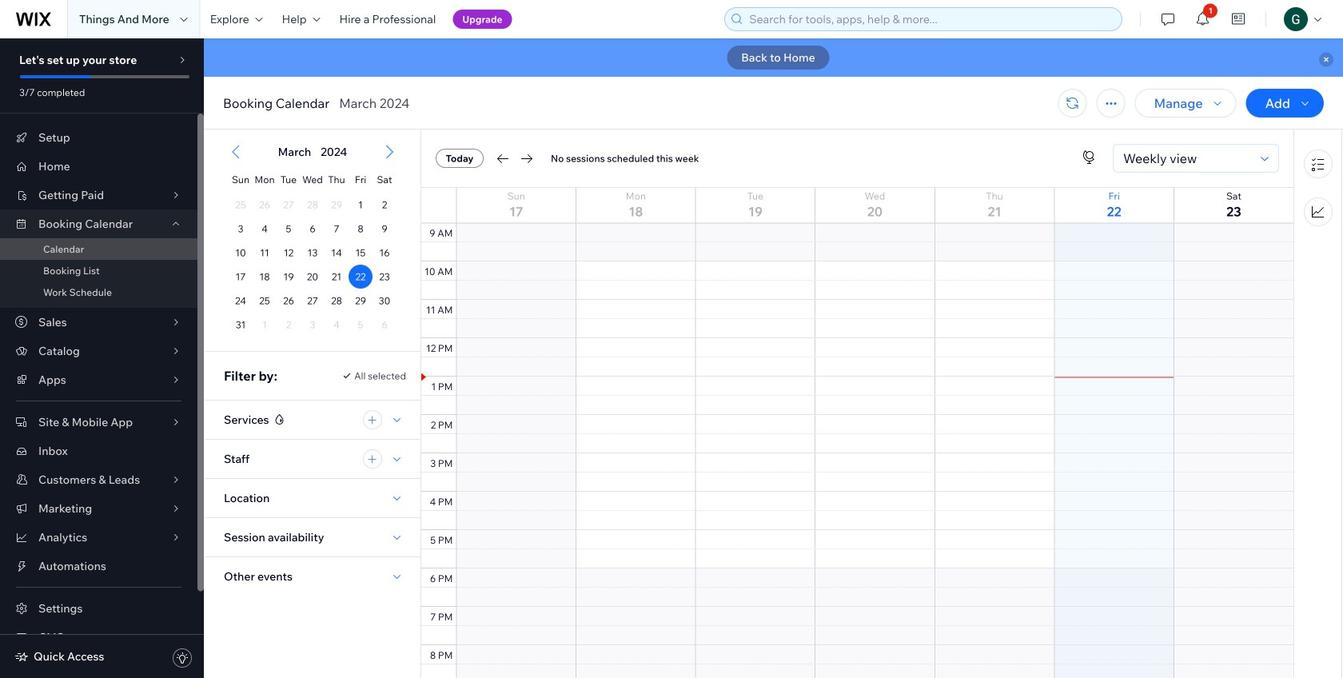 Task type: vqa. For each thing, say whether or not it's contained in the screenshot.
e.g., mystunningwebsite.com Field
no



Task type: describe. For each thing, give the bounding box(es) containing it.
0 horizontal spatial grid
[[214, 130, 411, 351]]

Search for tools, apps, help & more... field
[[745, 8, 1117, 30]]

1 vertical spatial alert
[[273, 145, 352, 159]]

sidebar element
[[0, 38, 204, 678]]



Task type: locate. For each thing, give the bounding box(es) containing it.
None field
[[1119, 145, 1256, 172]]

0 vertical spatial alert
[[204, 38, 1343, 77]]

row
[[229, 164, 397, 193], [421, 188, 1294, 223], [229, 193, 397, 217], [229, 217, 397, 241], [229, 241, 397, 265], [229, 265, 397, 289], [229, 289, 397, 313]]

1 horizontal spatial grid
[[421, 0, 1294, 678]]

menu
[[1295, 140, 1342, 236]]

grid
[[421, 0, 1294, 678], [214, 130, 411, 351]]

alert
[[204, 38, 1343, 77], [273, 145, 352, 159]]

row group
[[214, 193, 411, 351]]

friday, march 22, 2024 cell
[[349, 265, 373, 289]]



